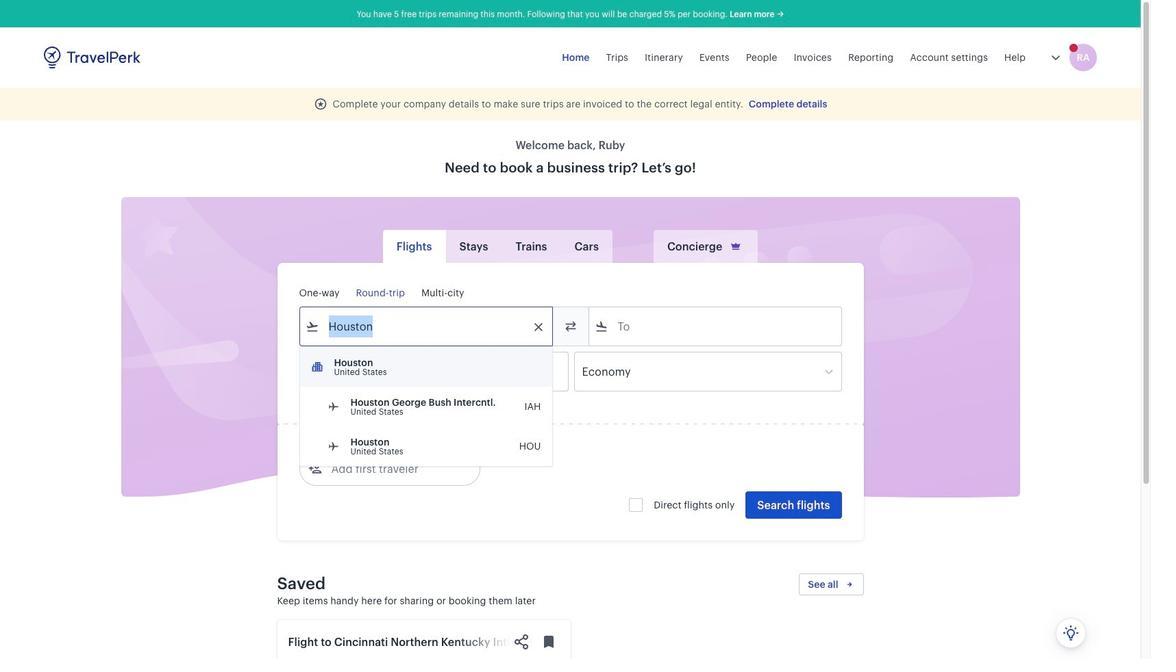 Task type: locate. For each thing, give the bounding box(es) containing it.
Add first traveler search field
[[322, 459, 464, 480]]

Return text field
[[400, 353, 472, 391]]

Depart text field
[[319, 353, 390, 391]]



Task type: describe. For each thing, give the bounding box(es) containing it.
From search field
[[319, 316, 534, 338]]

To search field
[[608, 316, 823, 338]]



Task type: vqa. For each thing, say whether or not it's contained in the screenshot.
Add first traveler search field
yes



